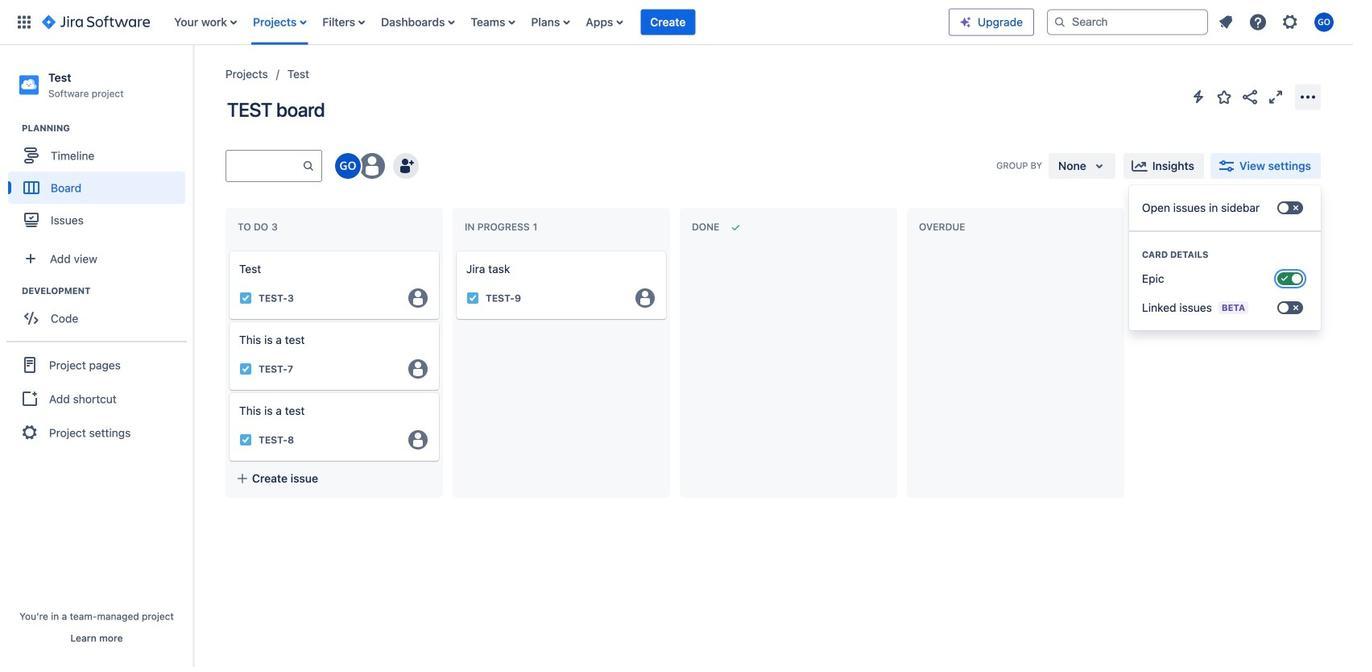 Task type: locate. For each thing, give the bounding box(es) containing it.
0 horizontal spatial list
[[166, 0, 949, 45]]

heading
[[22, 122, 193, 135], [1130, 248, 1322, 261], [22, 285, 193, 297]]

appswitcher icon image
[[15, 12, 34, 32]]

0 vertical spatial group
[[8, 122, 193, 241]]

1 vertical spatial heading
[[1130, 248, 1322, 261]]

automations menu button icon image
[[1189, 87, 1209, 106]]

task image
[[239, 292, 252, 305]]

1 vertical spatial task image
[[239, 363, 252, 376]]

sidebar navigation image
[[176, 64, 211, 97]]

in progress element
[[465, 221, 541, 233]]

banner
[[0, 0, 1354, 45]]

your profile and settings image
[[1315, 12, 1334, 32]]

1 vertical spatial group
[[8, 285, 193, 339]]

Search this board text field
[[226, 151, 302, 180]]

group for 'development' icon
[[8, 285, 193, 339]]

star test board image
[[1215, 87, 1234, 107]]

None search field
[[1048, 9, 1209, 35]]

add people image
[[396, 156, 416, 176]]

0 vertical spatial heading
[[22, 122, 193, 135]]

2 vertical spatial task image
[[239, 434, 252, 446]]

1 horizontal spatial list
[[1212, 8, 1344, 37]]

jira software image
[[42, 12, 150, 32], [42, 12, 150, 32]]

planning image
[[2, 119, 22, 138]]

create issue image
[[218, 240, 238, 259]]

primary element
[[10, 0, 949, 45]]

group
[[8, 122, 193, 241], [8, 285, 193, 339], [6, 341, 187, 455]]

create column image
[[1138, 211, 1157, 230]]

2 vertical spatial heading
[[22, 285, 193, 297]]

list item
[[641, 0, 696, 45]]

list
[[166, 0, 949, 45], [1212, 8, 1344, 37]]

task image
[[467, 292, 479, 305], [239, 363, 252, 376], [239, 434, 252, 446]]

2 vertical spatial group
[[6, 341, 187, 455]]

to do element
[[238, 221, 281, 233]]



Task type: vqa. For each thing, say whether or not it's contained in the screenshot.
text box
no



Task type: describe. For each thing, give the bounding box(es) containing it.
heading for 'development' icon group
[[22, 285, 193, 297]]

view settings image
[[1218, 156, 1237, 176]]

0 vertical spatial task image
[[467, 292, 479, 305]]

more actions image
[[1299, 87, 1318, 107]]

create issue image
[[446, 240, 465, 259]]

help image
[[1249, 12, 1268, 32]]

development image
[[2, 281, 22, 301]]

enter full screen image
[[1267, 87, 1286, 107]]

search image
[[1054, 16, 1067, 29]]

notifications image
[[1217, 12, 1236, 32]]

settings image
[[1281, 12, 1301, 32]]

Search field
[[1048, 9, 1209, 35]]

card details group
[[1130, 230, 1322, 330]]

group for planning 'icon' at the top left
[[8, 122, 193, 241]]

sidebar element
[[0, 45, 193, 667]]

heading for card details group
[[1130, 248, 1322, 261]]

heading for group for planning 'icon' at the top left
[[22, 122, 193, 135]]



